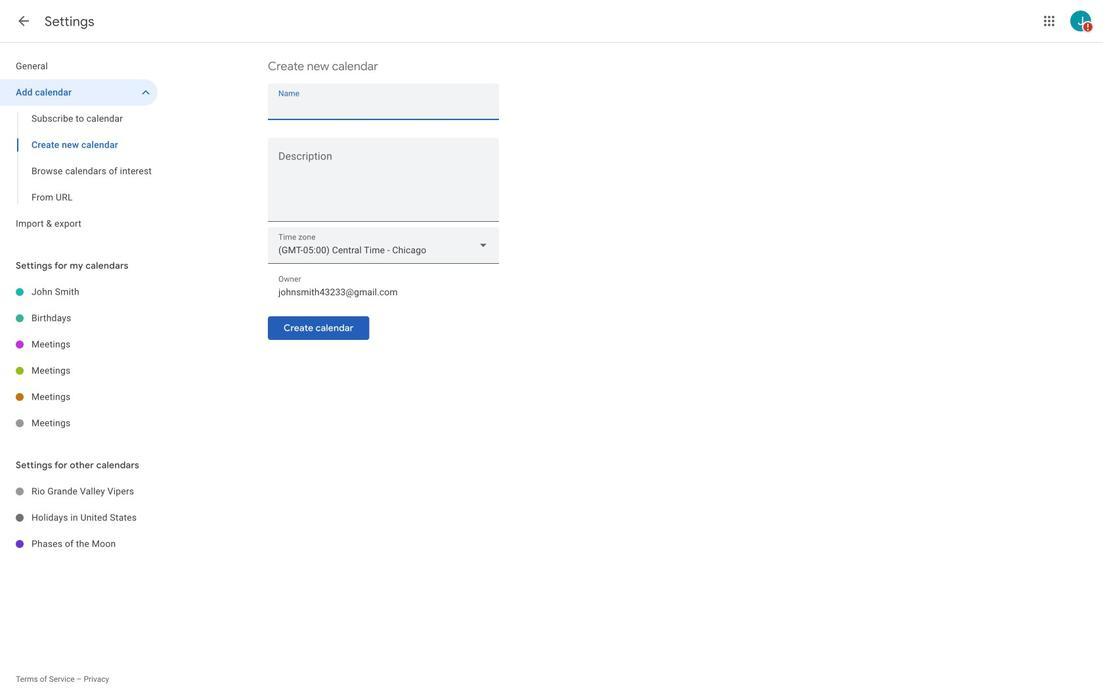 Task type: vqa. For each thing, say whether or not it's contained in the screenshot.
Bob Builder tree item
no



Task type: describe. For each thing, give the bounding box(es) containing it.
4 meetings tree item from the top
[[0, 411, 158, 437]]

holidays in united states tree item
[[0, 505, 158, 531]]

1 tree from the top
[[0, 53, 158, 237]]

rio grande valley vipers tree item
[[0, 479, 158, 505]]

go back image
[[16, 13, 32, 29]]

1 meetings tree item from the top
[[0, 332, 158, 358]]

3 meetings tree item from the top
[[0, 384, 158, 411]]

2 tree from the top
[[0, 279, 158, 437]]



Task type: locate. For each thing, give the bounding box(es) containing it.
None field
[[268, 227, 499, 264]]

heading
[[45, 13, 94, 30]]

0 vertical spatial tree
[[0, 53, 158, 237]]

phases of the moon tree item
[[0, 531, 158, 558]]

meetings tree item
[[0, 332, 158, 358], [0, 358, 158, 384], [0, 384, 158, 411], [0, 411, 158, 437]]

group
[[0, 106, 158, 211]]

None text field
[[279, 97, 489, 116], [268, 153, 499, 216], [279, 283, 489, 302], [279, 97, 489, 116], [268, 153, 499, 216], [279, 283, 489, 302]]

add calendar tree item
[[0, 79, 158, 106]]

john smith tree item
[[0, 279, 158, 305]]

1 vertical spatial tree
[[0, 279, 158, 437]]

tree
[[0, 53, 158, 237], [0, 279, 158, 437], [0, 479, 158, 558]]

2 vertical spatial tree
[[0, 479, 158, 558]]

birthdays tree item
[[0, 305, 158, 332]]

3 tree from the top
[[0, 479, 158, 558]]

2 meetings tree item from the top
[[0, 358, 158, 384]]



